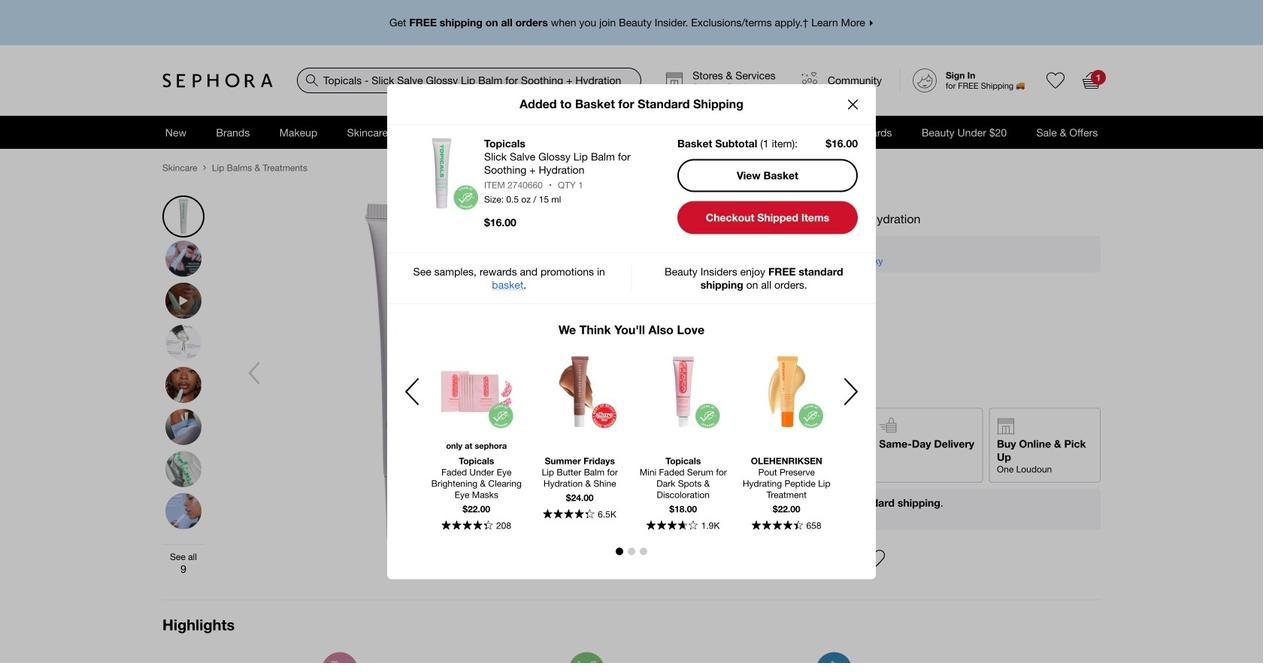Task type: vqa. For each thing, say whether or not it's contained in the screenshot.
text field
no



Task type: describe. For each thing, give the bounding box(es) containing it.
4.5 stars element for 6.5k reviews element
[[544, 510, 595, 520]]

slide 3 image
[[640, 548, 648, 555]]

4.5 stars element for 208 reviews element
[[442, 521, 493, 532]]

6.5k reviews element
[[598, 510, 617, 519]]

slide 2 image
[[628, 548, 636, 555]]

summer fridays lip butter balm for hydration & shine summer fridays - lip butter balm for hydration & shine image
[[544, 355, 617, 428]]

continue shopping image
[[849, 99, 858, 109]]

next image
[[845, 378, 858, 405]]

1.9k reviews element
[[702, 521, 720, 530]]

Search search field
[[298, 68, 641, 93]]

afterpay image
[[796, 302, 845, 311]]



Task type: locate. For each thing, give the bounding box(es) containing it.
208 reviews element
[[497, 521, 512, 530]]

slide 1 image
[[616, 548, 624, 555]]

olehenriksen pout preserve hydrating peptide lip treatment olehenriksen - pout preserve hydrating peptide lip treatment image
[[751, 355, 824, 428]]

1 horizontal spatial 4.5 stars element
[[544, 510, 595, 520]]

4.5 stars element left 6.5k reviews element
[[544, 510, 595, 520]]

4.5 stars element left 208 reviews element
[[442, 521, 493, 532]]

4.5 stars element
[[544, 510, 595, 520], [442, 521, 493, 532], [752, 521, 804, 532]]

658 reviews element
[[807, 521, 822, 530]]

None field
[[297, 68, 642, 93]]

0 horizontal spatial 4.5 stars element
[[442, 521, 493, 532]]

dialog
[[387, 84, 876, 579]]

learn more image
[[848, 301, 858, 311]]

4.5 stars element left 658 reviews element
[[752, 521, 804, 532]]

video image
[[166, 283, 202, 319]]

4.5 stars element for 658 reviews element
[[752, 521, 804, 532]]

tab list
[[406, 548, 858, 555]]

sephora homepage image
[[163, 73, 273, 88]]

sign in to love topicals mini faded serum for dark spots & discoloration image
[[704, 355, 719, 370]]

topicals - slick salve glossy lip balm for soothing + hydration 0.5 oz / 15 ml topicals slick salve glossy lip balm for soothing + hydration clean at sephora image
[[406, 137, 478, 210]]

topicals mini faded serum for dark spots & discoloration topicals - mini faded serum for dark spots & discoloration image
[[647, 355, 720, 428]]

topicals faded under eye brightening & clearing eye masks topicals - faded under eye brightening & clearing eye masks image
[[440, 355, 513, 428]]

sign in to love olehenriksen pout preserve hydrating peptide lip treatment image
[[807, 355, 822, 370]]

2 horizontal spatial 4.5 stars element
[[752, 521, 804, 532]]

klarna image
[[751, 302, 782, 310]]

None search field
[[297, 68, 642, 93]]

tab panel
[[425, 353, 839, 532]]

3.5 stars element
[[647, 521, 698, 532]]

previous image
[[406, 378, 419, 405]]



